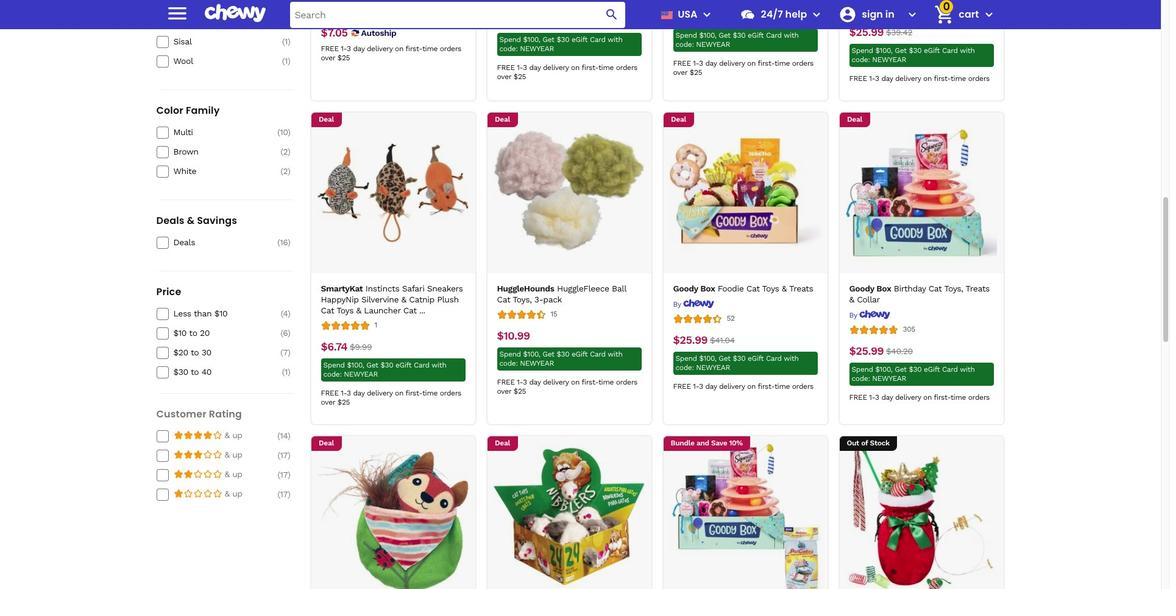 Task type: locate. For each thing, give the bounding box(es) containing it.
egift
[[748, 31, 764, 39], [572, 35, 588, 44], [924, 46, 940, 55], [572, 350, 588, 359], [748, 354, 764, 363], [396, 361, 412, 370], [924, 365, 940, 374]]

free up the out
[[849, 394, 867, 402]]

0 vertical spatial 17
[[280, 451, 288, 461]]

day down $9.99 text box
[[353, 389, 365, 398]]

1 goody from the left
[[673, 284, 698, 294]]

chewy home image
[[204, 0, 265, 27]]

$100, down $9.99 text box
[[347, 361, 364, 370]]

toys, down hugglehounds
[[513, 295, 532, 305]]

by down collar
[[849, 311, 857, 320]]

( 2 )
[[281, 147, 290, 157], [281, 166, 290, 176]]

deals down deals & savings
[[173, 238, 195, 247]]

3 17 from the top
[[280, 490, 288, 500]]

3 ( 1 ) from the top
[[282, 56, 290, 66]]

2 ( 1 ) from the top
[[282, 37, 290, 46]]

40
[[202, 368, 212, 377]]

over down $10.99 "text field"
[[497, 387, 511, 396]]

) for wool
[[288, 56, 290, 66]]

( 1 )
[[282, 17, 290, 27], [282, 37, 290, 46], [282, 56, 290, 66], [282, 368, 290, 377]]

1 horizontal spatial $10
[[214, 309, 228, 319]]

chewy image up $25.99 $41.04
[[683, 299, 714, 309]]

1 vertical spatial $25.99 text field
[[673, 334, 708, 347]]

less
[[173, 309, 191, 319]]

)
[[288, 17, 290, 27], [288, 37, 290, 46], [288, 56, 290, 66], [288, 127, 290, 137], [288, 147, 290, 157], [288, 166, 290, 176], [288, 238, 290, 247], [288, 309, 290, 319], [288, 329, 290, 338], [288, 348, 290, 358], [288, 368, 290, 377], [288, 432, 290, 441], [288, 451, 290, 461], [288, 471, 290, 480], [288, 490, 290, 500]]

17
[[280, 451, 288, 461], [280, 471, 288, 480], [280, 490, 288, 500]]

15 ) from the top
[[288, 490, 290, 500]]

spend $100, get $30 egift card with code: newyear down $40.20 text field
[[852, 365, 975, 383]]

0 horizontal spatial toys,
[[513, 295, 532, 305]]

sneakers
[[427, 284, 463, 294]]

10 ) from the top
[[288, 348, 290, 358]]

1 vertical spatial deals
[[173, 238, 195, 247]]

2 2 from the top
[[283, 166, 288, 176]]

3 down $7.05 text field
[[347, 44, 351, 53]]

instincts
[[366, 284, 400, 294]]

to inside $20 to 30 link
[[191, 348, 199, 358]]

less than $10
[[173, 309, 228, 319]]

to inside $10 to 20 link
[[189, 329, 197, 338]]

8 ) from the top
[[288, 309, 290, 319]]

( for $10 to 20
[[281, 329, 283, 338]]

0 vertical spatial to
[[189, 329, 197, 338]]

0 horizontal spatial toys
[[337, 306, 354, 316]]

toys down happynip at the left of the page
[[337, 306, 354, 316]]

& up
[[225, 431, 242, 441], [225, 450, 242, 460], [225, 470, 242, 480], [225, 490, 242, 499]]

over down $6.74 text box
[[321, 398, 335, 407]]

$30 down chewy support image
[[733, 31, 746, 39]]

2 & up from the top
[[225, 450, 242, 460]]

( 1 ) for $30 to 40
[[282, 368, 290, 377]]

cat right the foodie
[[746, 284, 760, 294]]

by up $25.99 $41.04
[[673, 300, 681, 309]]

2 box from the left
[[877, 284, 891, 294]]

2 ( 17 ) from the top
[[278, 471, 290, 480]]

toys, right birthday
[[944, 284, 963, 294]]

1 horizontal spatial $25.99 text field
[[849, 25, 884, 39]]

$25.99 $41.04
[[673, 334, 735, 347]]

newyear down $10.99 "text field"
[[520, 359, 554, 368]]

toys, inside hugglefleece ball cat toys, 3-pack
[[513, 295, 532, 305]]

toys
[[762, 284, 779, 294], [337, 306, 354, 316]]

2 vertical spatial 17
[[280, 490, 288, 500]]

13 ) from the top
[[288, 451, 290, 461]]

4 ) from the top
[[288, 127, 290, 137]]

$25.99
[[849, 25, 884, 38], [673, 334, 708, 347], [849, 345, 884, 358]]

day down $10.99 "text field"
[[529, 378, 541, 387]]

1 vertical spatial toys,
[[513, 295, 532, 305]]

$10 to 20 link
[[173, 328, 260, 339]]

1 for $30 to 40
[[285, 368, 288, 377]]

$41.04 text field
[[710, 334, 735, 347]]

1- down $7.05 text field
[[341, 44, 347, 53]]

day down $24.99 $37.04
[[529, 63, 541, 72]]

0 horizontal spatial $25.99 text field
[[673, 334, 708, 347]]

free down $6.74 text box
[[321, 389, 339, 398]]

30
[[202, 348, 211, 358]]

birthday
[[894, 284, 926, 294]]

$10.99 text field
[[497, 330, 530, 343]]

1- down $6.74 $9.99
[[341, 389, 347, 398]]

1 ) from the top
[[288, 17, 290, 27]]

1 vertical spatial free 1-3 day delivery on first-time orders
[[673, 383, 814, 391]]

1 for wool
[[285, 56, 288, 66]]

spend down the $25.99 $39.42
[[852, 46, 873, 55]]

spend $100, get $30 egift card with code: newyear down 15
[[499, 350, 623, 368]]

2 vertical spatial ( 17 )
[[278, 490, 290, 500]]

( 10 )
[[277, 127, 290, 137]]

2 for brown
[[283, 147, 288, 157]]

goody left the foodie
[[673, 284, 698, 294]]

$6.74 text field
[[321, 341, 347, 354]]

by for $25.99 $40.20
[[849, 311, 857, 320]]

5 ) from the top
[[288, 147, 290, 157]]

1 vertical spatial $10
[[173, 329, 187, 338]]

1 vertical spatial 17
[[280, 471, 288, 480]]

1 horizontal spatial toys
[[762, 284, 779, 294]]

by for $25.99 $41.04
[[673, 300, 681, 309]]

up
[[232, 431, 242, 441], [232, 450, 242, 460], [232, 470, 242, 480], [232, 490, 242, 499]]

1 vertical spatial 2
[[283, 166, 288, 176]]

chewy image down collar
[[860, 310, 891, 320]]

0 vertical spatial by link
[[673, 299, 714, 309]]

$10 right than
[[214, 309, 228, 319]]

toys right the foodie
[[762, 284, 779, 294]]

white link
[[173, 166, 260, 177]]

11 ) from the top
[[288, 368, 290, 377]]

fleece link
[[173, 16, 260, 27]]

cat right birthday
[[929, 284, 942, 294]]

1 ( 17 ) from the top
[[278, 451, 290, 461]]

1 vertical spatial by
[[849, 311, 857, 320]]

$25.99 $39.42
[[849, 25, 913, 38]]

10
[[280, 127, 288, 137]]

1 horizontal spatial toys,
[[944, 284, 963, 294]]

1- down $13.99 text box
[[693, 59, 699, 67]]

spend $100, get $30 egift card with code: newyear down $39.42 text box
[[852, 46, 975, 64]]

12 ) from the top
[[288, 432, 290, 441]]

0 vertical spatial deals
[[156, 214, 184, 228]]

1 box from the left
[[700, 284, 715, 294]]

deal for hugglefleece ball cat toys, 3-pack
[[495, 115, 510, 124]]

goody box birthday cat toys, treats & collar image
[[846, 117, 997, 269]]

deal for instincts safari sneakers happynip silvervine & catnip plush cat toys & launcher cat ...
[[319, 115, 334, 124]]

$10 to 20
[[173, 329, 210, 338]]

chewy image
[[683, 299, 714, 309], [860, 310, 891, 320]]

1 treats from the left
[[789, 284, 813, 294]]

by link down collar
[[849, 310, 891, 320]]

day down autoship
[[353, 44, 365, 53]]

free down $10.99 "text field"
[[497, 378, 515, 387]]

2 ( 2 ) from the top
[[281, 166, 290, 176]]

color
[[156, 104, 183, 118]]

3 & up from the top
[[225, 470, 242, 480]]

0 vertical spatial 2
[[283, 147, 288, 157]]

$25.99 text field
[[849, 25, 884, 39], [673, 334, 708, 347]]

1 horizontal spatial by link
[[849, 310, 891, 320]]

time
[[422, 44, 438, 53], [775, 59, 790, 67], [598, 63, 614, 72], [951, 74, 966, 83], [598, 378, 614, 387], [775, 383, 790, 391], [422, 389, 438, 398], [951, 394, 966, 402]]

1 vertical spatial to
[[191, 348, 199, 358]]

goody up collar
[[849, 284, 874, 294]]

to left 40
[[191, 368, 199, 377]]

$25 down $10.99 "text field"
[[514, 387, 526, 396]]

$30 to 40 link
[[173, 367, 260, 378]]

out
[[847, 440, 859, 448]]

0 vertical spatial $10
[[214, 309, 228, 319]]

to
[[189, 329, 197, 338], [191, 348, 199, 358], [191, 368, 199, 377]]

customer
[[156, 408, 207, 422]]

1 ( 1 ) from the top
[[282, 17, 290, 27]]

$25.99 down sign
[[849, 25, 884, 38]]

account menu image
[[905, 7, 920, 22]]

cat down hugglehounds
[[497, 295, 510, 305]]

2 ) from the top
[[288, 37, 290, 46]]

newyear
[[696, 40, 730, 49], [520, 44, 554, 53], [872, 55, 906, 64], [520, 359, 554, 368], [696, 364, 730, 372], [344, 370, 378, 379], [872, 375, 906, 383]]

1 vertical spatial by link
[[849, 310, 891, 320]]

2 17 from the top
[[280, 471, 288, 480]]

4 ( 1 ) from the top
[[282, 368, 290, 377]]

goody box foodie cat toys & treats
[[673, 284, 813, 294]]

) for $20 to 30
[[288, 348, 290, 358]]

1 horizontal spatial by
[[849, 311, 857, 320]]

cart link
[[930, 0, 979, 29]]

free 1-3 day delivery on first-time orders over $25
[[321, 44, 461, 62], [673, 59, 814, 77], [497, 63, 637, 81], [497, 378, 637, 396], [321, 389, 461, 407]]

box for goody box
[[877, 284, 891, 294]]

0 horizontal spatial by
[[673, 300, 681, 309]]

0 vertical spatial ( 2 )
[[281, 147, 290, 157]]

free down $7.05 text field
[[321, 44, 339, 53]]

$10
[[214, 309, 228, 319], [173, 329, 187, 338]]

filled star image
[[193, 431, 203, 441], [212, 431, 222, 441], [173, 450, 183, 460], [173, 470, 183, 480], [183, 470, 193, 480], [193, 470, 203, 480], [203, 470, 212, 480], [183, 490, 193, 499], [193, 490, 203, 499], [212, 490, 222, 499]]

(
[[282, 17, 285, 27], [282, 37, 285, 46], [282, 56, 285, 66], [277, 127, 280, 137], [281, 147, 283, 157], [281, 166, 283, 176], [277, 238, 280, 247], [281, 309, 283, 319], [281, 329, 283, 338], [280, 348, 283, 358], [282, 368, 285, 377], [277, 432, 280, 441], [278, 451, 280, 461], [278, 471, 280, 480], [278, 490, 280, 500]]

over
[[321, 53, 335, 62], [673, 68, 688, 77], [497, 72, 511, 81], [497, 387, 511, 396], [321, 398, 335, 407]]

sisal
[[173, 37, 192, 46]]

spend down $10.99 "text field"
[[499, 350, 521, 359]]

$25.99 left $40.20 at the bottom
[[849, 345, 884, 358]]

$30
[[733, 31, 746, 39], [557, 35, 569, 44], [909, 46, 922, 55], [557, 350, 569, 359], [733, 354, 746, 363], [381, 361, 393, 370], [909, 365, 922, 374], [173, 368, 188, 377]]

empty star image
[[173, 431, 183, 441], [183, 431, 193, 441], [212, 431, 222, 441], [203, 450, 212, 460], [212, 450, 222, 460], [183, 490, 193, 499]]

305
[[903, 326, 915, 334]]

0 horizontal spatial box
[[700, 284, 715, 294]]

1 horizontal spatial goody
[[849, 284, 874, 294]]

14 ) from the top
[[288, 471, 290, 480]]

goody box foodie cat toys & treats image
[[670, 117, 821, 269]]

free 1-3 day delivery on first-time orders for $25.99 $41.04
[[673, 383, 814, 391]]

3 down $13.99 text box
[[699, 59, 703, 67]]

$100, down $25.99 $40.20
[[876, 365, 893, 374]]

on
[[395, 44, 403, 53], [747, 59, 756, 67], [571, 63, 580, 72], [923, 74, 932, 83], [571, 378, 580, 387], [747, 383, 756, 391], [395, 389, 403, 398], [923, 394, 932, 402]]

items image
[[934, 4, 955, 25]]

1- up out of stock
[[869, 394, 875, 402]]

free 1-3 day delivery on first-time orders
[[849, 74, 990, 83], [673, 383, 814, 391], [849, 394, 990, 402]]

filled star image
[[173, 431, 183, 441], [183, 431, 193, 441], [203, 431, 212, 441], [183, 450, 193, 460], [193, 450, 203, 460], [203, 450, 212, 460], [212, 450, 222, 460], [212, 470, 222, 480], [173, 490, 183, 499], [203, 490, 212, 499]]

day down $25.99 $41.04
[[705, 383, 717, 391]]

1 horizontal spatial menu image
[[700, 7, 715, 22]]

by link
[[673, 299, 714, 309], [849, 310, 891, 320]]

$25 down $13.99 text box
[[690, 68, 702, 77]]

sisal link
[[173, 36, 260, 47]]

day up stock on the bottom right of the page
[[882, 394, 893, 402]]

0 horizontal spatial by link
[[673, 299, 714, 309]]

empty star image
[[193, 431, 203, 441], [203, 431, 212, 441], [173, 450, 183, 460], [183, 450, 193, 460], [193, 450, 203, 460], [173, 470, 183, 480], [183, 470, 193, 480], [193, 470, 203, 480], [203, 470, 212, 480], [212, 470, 222, 480], [173, 490, 183, 499], [193, 490, 203, 499], [203, 490, 212, 499], [212, 490, 222, 499]]

code: down $25.99 text box
[[852, 375, 870, 383]]

goody for goody box
[[849, 284, 874, 294]]

deals
[[156, 214, 184, 228], [173, 238, 195, 247]]

0 vertical spatial chewy image
[[683, 299, 714, 309]]

1 vertical spatial toys
[[337, 306, 354, 316]]

1 vertical spatial ( 2 )
[[281, 166, 290, 176]]

$25.99 for $25.99 $41.04
[[673, 334, 708, 347]]

fleece
[[173, 17, 199, 27]]

2 vertical spatial free 1-3 day delivery on first-time orders
[[849, 394, 990, 402]]

usa
[[678, 7, 698, 21]]

$13.99 text field
[[673, 10, 706, 24]]

24/7 help
[[761, 7, 807, 21]]

0 vertical spatial toys,
[[944, 284, 963, 294]]

Search text field
[[290, 2, 626, 28]]

3 down $6.74 $9.99
[[347, 389, 351, 398]]

9 ) from the top
[[288, 329, 290, 338]]

delivery
[[367, 44, 393, 53], [719, 59, 745, 67], [543, 63, 569, 72], [895, 74, 921, 83], [543, 378, 569, 387], [719, 383, 745, 391], [367, 389, 393, 398], [895, 394, 921, 402]]

to left the 20 on the left bottom
[[189, 329, 197, 338]]

4 up from the top
[[232, 490, 242, 499]]

wool
[[173, 56, 193, 66]]

of
[[861, 440, 868, 448]]

1 2 from the top
[[283, 147, 288, 157]]

0 vertical spatial free 1-3 day delivery on first-time orders
[[849, 74, 990, 83]]

menu image
[[165, 1, 189, 25], [700, 7, 715, 22]]

3 down $25.99 $41.04
[[699, 383, 703, 391]]

0 horizontal spatial goody
[[673, 284, 698, 294]]

0 vertical spatial by
[[673, 300, 681, 309]]

customer rating
[[156, 408, 242, 422]]

$9.99 text field
[[350, 341, 372, 354]]

1 horizontal spatial box
[[877, 284, 891, 294]]

2 vertical spatial to
[[191, 368, 199, 377]]

1 vertical spatial chewy image
[[860, 310, 891, 320]]

( for less than $10
[[281, 309, 283, 319]]

deal for foodie cat toys & treats
[[671, 115, 686, 124]]

$25.99 text field
[[849, 345, 884, 358]]

free 1-3 day delivery on first-time orders down the $41.04 text box
[[673, 383, 814, 391]]

1 horizontal spatial treats
[[966, 284, 990, 294]]

2 treats from the left
[[966, 284, 990, 294]]

spend $100, get $30 egift card with code: newyear down $9.99 text box
[[323, 361, 446, 379]]

deal
[[319, 115, 334, 124], [495, 115, 510, 124], [671, 115, 686, 124], [847, 115, 862, 124], [319, 440, 334, 448], [495, 440, 510, 448]]

spend down $13.99 text box
[[676, 31, 697, 39]]

$30 to 40
[[173, 368, 212, 377]]

0 vertical spatial ( 17 )
[[278, 451, 290, 461]]

to inside $30 to 40 link
[[191, 368, 199, 377]]

$25 down $24.99 text field at the left of page
[[514, 72, 526, 81]]

0 horizontal spatial chewy image
[[683, 299, 714, 309]]

0 horizontal spatial treats
[[789, 284, 813, 294]]

2 goody from the left
[[849, 284, 874, 294]]

6
[[283, 329, 288, 338]]

newyear down $37.04 text field
[[520, 44, 554, 53]]

wool link
[[173, 55, 260, 66]]

$25.99 text field down sign
[[849, 25, 884, 39]]

help menu image
[[810, 7, 824, 22]]

spend
[[676, 31, 697, 39], [499, 35, 521, 44], [852, 46, 873, 55], [499, 350, 521, 359], [676, 354, 697, 363], [323, 361, 345, 370], [852, 365, 873, 374]]

( for sisal
[[282, 37, 285, 46]]

chewy image for $25.99 $40.20
[[860, 310, 891, 320]]

( for white
[[281, 166, 283, 176]]

$25.99 text field left the $41.04 text box
[[673, 334, 708, 347]]

$37.04
[[534, 16, 559, 26]]

1 vertical spatial ( 17 )
[[278, 471, 290, 480]]

free 1-3 day delivery on first-time orders down $39.42 text box
[[849, 74, 990, 83]]

by link for $25.99 $41.04
[[673, 299, 714, 309]]

$39.42
[[886, 27, 913, 37]]

$25.99 left $41.04
[[673, 334, 708, 347]]

card
[[766, 31, 782, 39], [590, 35, 606, 44], [942, 46, 958, 55], [590, 350, 606, 359], [766, 354, 782, 363], [414, 361, 430, 370], [942, 365, 958, 374]]

catnip
[[409, 295, 435, 305]]

6 ) from the top
[[288, 166, 290, 176]]

20
[[200, 329, 210, 338]]

7 ) from the top
[[288, 238, 290, 247]]

goody
[[673, 284, 698, 294], [849, 284, 874, 294]]

with
[[784, 31, 799, 39], [608, 35, 623, 44], [960, 46, 975, 55], [608, 350, 623, 359], [784, 354, 799, 363], [432, 361, 446, 370], [960, 365, 975, 374]]

Product search field
[[290, 2, 626, 28]]

3 ) from the top
[[288, 56, 290, 66]]

0 vertical spatial $25.99 text field
[[849, 25, 884, 39]]

1- down the $25.99 $39.42
[[869, 74, 875, 83]]

spend $100, get $30 egift card with code: newyear down the $41.04 text box
[[676, 354, 799, 372]]

( for wool
[[282, 56, 285, 66]]

24/7
[[761, 7, 783, 21]]

1 up from the top
[[232, 431, 242, 441]]

1
[[285, 17, 288, 27], [285, 37, 288, 46], [285, 56, 288, 66], [375, 321, 377, 330], [285, 368, 288, 377]]

1 ( 2 ) from the top
[[281, 147, 290, 157]]

1 horizontal spatial chewy image
[[860, 310, 891, 320]]

menu image up sisal
[[165, 1, 189, 25]]

( for $30 to 40
[[282, 368, 285, 377]]

...
[[419, 306, 425, 316]]

plush
[[437, 295, 459, 305]]

$25.99 text field for $25.99 $39.42
[[849, 25, 884, 39]]

spend $100, get $30 egift card with code: newyear
[[676, 31, 799, 49], [499, 35, 623, 53], [852, 46, 975, 64], [499, 350, 623, 368], [676, 354, 799, 372], [323, 361, 446, 379], [852, 365, 975, 383]]

toys, inside birthday cat toys, treats & collar
[[944, 284, 963, 294]]

$25 down $6.74 $9.99
[[338, 398, 350, 407]]

code: down $25.99 $41.04
[[676, 364, 694, 372]]

free 1-3 day delivery on first-time orders down $40.20 text field
[[849, 394, 990, 402]]



Task type: vqa. For each thing, say whether or not it's contained in the screenshot.


Task type: describe. For each thing, give the bounding box(es) containing it.
14
[[280, 432, 288, 441]]

$30 down $39.42 text box
[[909, 46, 922, 55]]

$100, down $25.99 $41.04
[[699, 354, 717, 363]]

free down $25.99 $41.04
[[673, 383, 691, 391]]

box for goody box foodie cat toys & treats
[[700, 284, 715, 294]]

( for brown
[[281, 147, 283, 157]]

and
[[697, 440, 709, 448]]

10%
[[729, 440, 743, 448]]

1 17 from the top
[[280, 451, 288, 461]]

safari
[[402, 284, 424, 294]]

( for fleece
[[282, 17, 285, 27]]

( 2 ) for white
[[281, 166, 290, 176]]

$30 down 15
[[557, 350, 569, 359]]

by link for $25.99 $40.20
[[849, 310, 891, 320]]

$13.99
[[673, 10, 706, 23]]

save
[[711, 440, 727, 448]]

0 horizontal spatial menu image
[[165, 1, 189, 25]]

0 vertical spatial toys
[[762, 284, 779, 294]]

price
[[156, 285, 181, 299]]

kong pull-a-partz tuck 2 in 1 catnip cat toy image
[[318, 442, 469, 590]]

over down $7.05 text field
[[321, 53, 335, 62]]

$25.99 for $25.99 $39.42
[[849, 25, 884, 38]]

( 14 )
[[277, 432, 290, 441]]

$9.99
[[350, 342, 372, 352]]

) for less than $10
[[288, 309, 290, 319]]

& inside birthday cat toys, treats & collar
[[849, 295, 854, 305]]

$20 to 30
[[173, 348, 211, 358]]

toys inside the instincts safari sneakers happynip silvervine & catnip plush cat toys & launcher cat ...
[[337, 306, 354, 316]]

( 1 ) for wool
[[282, 56, 290, 66]]

hugglehounds hugglefleece ball cat toys, 3-pack image
[[494, 117, 645, 269]]

7
[[283, 348, 288, 358]]

spend down $25.99 $41.04
[[676, 354, 697, 363]]

sign in
[[862, 7, 895, 21]]

color family
[[156, 104, 220, 118]]

$100, down $13.99 text box
[[699, 31, 717, 39]]

to for $20
[[191, 348, 199, 358]]

( for multi
[[277, 127, 280, 137]]

$24.99
[[497, 14, 532, 27]]

day down the $25.99 $39.42
[[882, 74, 893, 83]]

less than $10 link
[[173, 308, 260, 319]]

free down $13.99 text box
[[673, 59, 691, 67]]

deals & savings
[[156, 214, 237, 228]]

2 up from the top
[[232, 450, 242, 460]]

to for $30
[[191, 368, 199, 377]]

launcher
[[364, 306, 401, 316]]

) for $30 to 40
[[288, 368, 290, 377]]

$100, down $10.99 "text field"
[[523, 350, 540, 359]]

hugglehounds
[[497, 284, 554, 294]]

than
[[194, 309, 212, 319]]

3-
[[534, 295, 543, 305]]

frisco holiday cozy christmas sack variety pack cat toy with catnip, 14 count image
[[846, 442, 997, 590]]

smartykat
[[321, 284, 363, 294]]

( 1 ) for sisal
[[282, 37, 290, 46]]

$30 down $37.04 text field
[[557, 35, 569, 44]]

rating
[[209, 408, 242, 422]]

$39.42 text field
[[886, 25, 913, 39]]

chewy support image
[[740, 7, 756, 23]]

happynip
[[321, 295, 359, 305]]

( 4 )
[[281, 309, 290, 319]]

3 down $10.99 "text field"
[[523, 378, 527, 387]]

( 1 ) for fleece
[[282, 17, 290, 27]]

$100, down the $25.99 $39.42
[[876, 46, 893, 55]]

) for multi
[[288, 127, 290, 137]]

3 down $24.99 $37.04
[[523, 63, 527, 72]]

newyear down $13.99 text box
[[696, 40, 730, 49]]

silvervine
[[361, 295, 399, 305]]

( 7 )
[[280, 348, 290, 358]]

3 up from the top
[[232, 470, 242, 480]]

) for white
[[288, 166, 290, 176]]

$7.42 text field
[[321, 10, 348, 24]]

52
[[727, 315, 735, 323]]

in
[[885, 7, 895, 21]]

hugglefleece ball cat toys, 3-pack
[[497, 284, 626, 305]]

$20 to 30 link
[[173, 347, 260, 358]]

sign
[[862, 7, 883, 21]]

savings
[[197, 214, 237, 228]]

day down $13.99 text box
[[705, 59, 717, 67]]

spend down $25.99 text box
[[852, 365, 873, 374]]

232
[[903, 6, 915, 15]]

) for sisal
[[288, 37, 290, 46]]

newyear down $25.99 $40.20
[[872, 375, 906, 383]]

$25.99 text field for $25.99 $41.04
[[673, 334, 708, 347]]

0 horizontal spatial $10
[[173, 329, 187, 338]]

$40.20 text field
[[886, 345, 913, 358]]

) for brown
[[288, 147, 290, 157]]

$25.99 $40.20
[[849, 345, 913, 358]]

goody for goody box foodie cat toys & treats
[[673, 284, 698, 294]]

$25.99 for $25.99 $40.20
[[849, 345, 884, 358]]

code: down the $25.99 $39.42
[[852, 55, 870, 64]]

$10.99
[[497, 330, 530, 342]]

cat left ... on the bottom left of the page
[[403, 306, 417, 316]]

spend $100, get $30 egift card with code: newyear down chewy support image
[[676, 31, 799, 49]]

3 ( 17 ) from the top
[[278, 490, 290, 500]]

newyear down the $41.04 text box
[[696, 364, 730, 372]]

hugglefleece
[[557, 284, 609, 294]]

$25 down $7.05 text field
[[338, 53, 350, 62]]

deals for deals & savings
[[156, 214, 184, 228]]

autoship
[[361, 28, 396, 38]]

$24.99 text field
[[497, 14, 532, 28]]

3 down the $25.99 $39.42
[[875, 74, 879, 83]]

16
[[280, 238, 288, 247]]

$30 down $20
[[173, 368, 188, 377]]

$7.05 text field
[[321, 26, 348, 39]]

code: down $13.99 text box
[[676, 40, 694, 49]]

family
[[186, 104, 220, 118]]

white
[[173, 166, 196, 176]]

catit deluxe fur mouse cat toy, small, 24 count image
[[494, 442, 645, 590]]

2 for white
[[283, 166, 288, 176]]

$30 down launcher
[[381, 361, 393, 370]]

1 & up from the top
[[225, 431, 242, 441]]

deal for birthday cat toys, treats & collar
[[847, 115, 862, 124]]

$6.74
[[321, 341, 347, 353]]

cat inside hugglefleece ball cat toys, 3-pack
[[497, 295, 510, 305]]

$41.04
[[710, 336, 735, 345]]

help
[[785, 7, 807, 21]]

$20
[[173, 348, 188, 358]]

cat inside birthday cat toys, treats & collar
[[929, 284, 942, 294]]

newyear down $9.99 text box
[[344, 370, 378, 379]]

code: down $6.74 text box
[[323, 370, 342, 379]]

spend down $24.99 text field at the left of page
[[499, 35, 521, 44]]

$6.74 $9.99
[[321, 341, 372, 353]]

$24.99 $37.04
[[497, 14, 559, 27]]

) for $10 to 20
[[288, 329, 290, 338]]

over down $13.99 text box
[[673, 68, 688, 77]]

$37.04 text field
[[534, 14, 559, 28]]

goody box birthday cat toys, treats & collar + petcakes turkey flavor microwavable birthday cake mix kit with fish shaped pan cat treats, 5-oz bag image
[[670, 442, 821, 590]]

cart menu image
[[982, 7, 996, 22]]

15
[[551, 310, 557, 319]]

$30 down $40.20 text field
[[909, 365, 922, 374]]

out of stock
[[847, 440, 890, 448]]

spend $100, get $30 egift card with code: newyear down $37.04 text field
[[499, 35, 623, 53]]

$100, down $24.99 $37.04
[[523, 35, 540, 44]]

code: down $10.99 "text field"
[[499, 359, 518, 368]]

over down $24.99 text field at the left of page
[[497, 72, 511, 81]]

1 for sisal
[[285, 37, 288, 46]]

chewy image for $25.99 $41.04
[[683, 299, 714, 309]]

3 up stock on the bottom right of the page
[[875, 394, 879, 402]]

menu image inside the usa dropdown button
[[700, 7, 715, 22]]

( 2 ) for brown
[[281, 147, 290, 157]]

bundle
[[671, 440, 695, 448]]

to for $10
[[189, 329, 197, 338]]

brown link
[[173, 146, 260, 157]]

) for deals
[[288, 238, 290, 247]]

24/7 help link
[[735, 0, 807, 29]]

) for fleece
[[288, 17, 290, 27]]

$7.05
[[321, 26, 348, 39]]

4 & up from the top
[[225, 490, 242, 499]]

( 16 )
[[277, 238, 290, 247]]

( for deals
[[277, 238, 280, 247]]

spend down $6.74 text box
[[323, 361, 345, 370]]

deals link
[[173, 237, 260, 248]]

( 6 )
[[281, 329, 290, 338]]

multi link
[[173, 127, 260, 138]]

$30 down the $41.04 text box
[[733, 354, 746, 363]]

cat down happynip at the left of the page
[[321, 306, 334, 316]]

1- down $24.99 text field at the left of page
[[517, 63, 523, 72]]

( for $20 to 30
[[280, 348, 283, 358]]

code: down $24.99 text field at the left of page
[[499, 44, 518, 53]]

1- down $25.99 $41.04
[[693, 383, 699, 391]]

1- down $10.99 "text field"
[[517, 378, 523, 387]]

newyear down the $25.99 $39.42
[[872, 55, 906, 64]]

free 1-3 day delivery on first-time orders for $25.99 $40.20
[[849, 394, 990, 402]]

foodie
[[718, 284, 744, 294]]

birthday cat toys, treats & collar
[[849, 284, 990, 305]]

ball
[[612, 284, 626, 294]]

deals for deals
[[173, 238, 195, 247]]

4
[[283, 309, 288, 319]]

$7.42
[[321, 10, 348, 23]]

smartykat instincts safari sneakers happynip silvervine & catnip plush cat toys & launcher cat toy, 3-pack & 1 count image
[[318, 117, 469, 269]]

cart
[[959, 7, 979, 21]]

brown
[[173, 147, 198, 157]]

submit search image
[[605, 7, 620, 22]]

usa button
[[656, 0, 715, 29]]

free down the $25.99 $39.42
[[849, 74, 867, 83]]

bundle and save 10%
[[671, 440, 743, 448]]

instincts safari sneakers happynip silvervine & catnip plush cat toys & launcher cat ...
[[321, 284, 463, 316]]

free down $24.99 text field at the left of page
[[497, 63, 515, 72]]

stock
[[870, 440, 890, 448]]

1 for fleece
[[285, 17, 288, 27]]

treats inside birthday cat toys, treats & collar
[[966, 284, 990, 294]]



